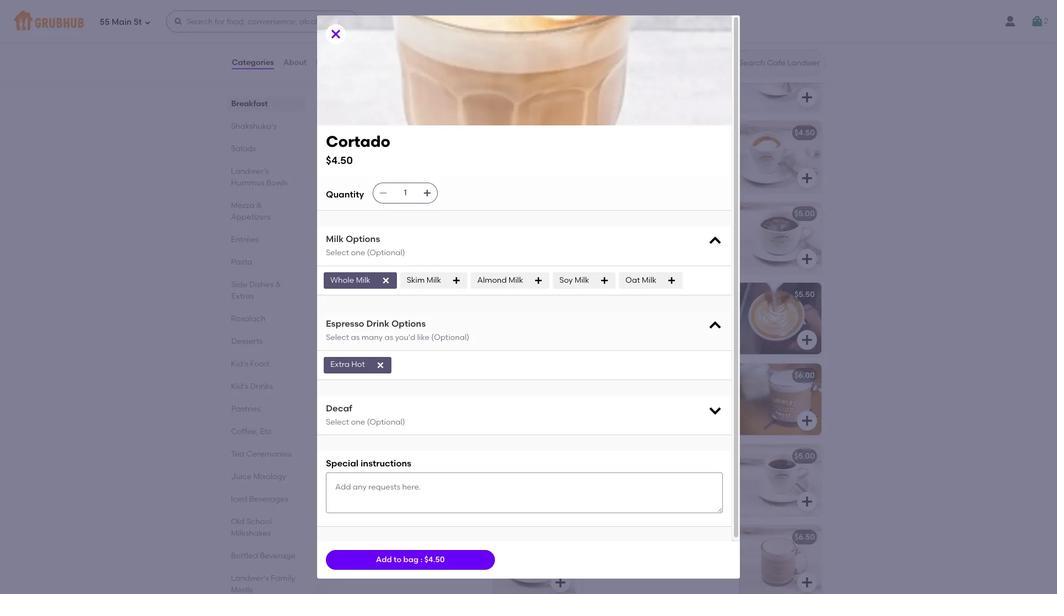 Task type: locate. For each thing, give the bounding box(es) containing it.
ceremonies
[[247, 450, 292, 459]]

macchiato single image
[[492, 121, 575, 193]]

select inside espresso drink options select as many as you'd like (optional)
[[326, 333, 349, 343]]

0 horizontal spatial $6.00
[[548, 371, 568, 381]]

americano for americano large
[[590, 209, 632, 219]]

2 select from the top
[[326, 333, 349, 343]]

large
[[634, 209, 656, 219], [393, 371, 415, 381], [366, 452, 388, 462], [420, 533, 442, 542]]

1 vertical spatial cappuccino
[[344, 371, 391, 381]]

0 horizontal spatial coffee,
[[231, 427, 259, 437]]

pastries tab
[[231, 404, 300, 415]]

milk for soy milk
[[575, 276, 589, 285]]

options up you'd
[[392, 319, 426, 329]]

coffee, down the pastries
[[231, 427, 259, 437]]

mezza
[[231, 201, 255, 210]]

landwer's inside landwer's family meals
[[231, 574, 269, 584]]

svg image inside main navigation navigation
[[174, 17, 183, 26]]

milk right almond
[[509, 276, 523, 285]]

special
[[326, 459, 359, 469]]

0 horizontal spatial etc
[[260, 427, 272, 437]]

kid's left drinks
[[231, 382, 249, 392]]

2 vertical spatial (optional)
[[367, 418, 405, 427]]

select down the decaf
[[326, 418, 349, 427]]

etc down pastries tab
[[260, 427, 272, 437]]

landwer's family meals tab
[[231, 573, 300, 595]]

as
[[351, 333, 360, 343], [385, 333, 393, 343]]

1 horizontal spatial &
[[275, 280, 281, 290]]

landwer's inside landwer's hummus bowls
[[231, 167, 269, 176]]

0 vertical spatial cortado
[[326, 132, 390, 151]]

0 vertical spatial kid's
[[231, 360, 249, 369]]

milk right the skim
[[427, 276, 441, 285]]

side dishes & extras
[[231, 280, 281, 301]]

1 horizontal spatial latte
[[590, 371, 610, 381]]

(optional)
[[367, 249, 405, 258], [431, 333, 470, 343], [367, 418, 405, 427]]

as left many
[[351, 333, 360, 343]]

almond
[[478, 276, 507, 285]]

1 vertical spatial options
[[392, 319, 426, 329]]

1 vertical spatial coffee,
[[231, 427, 259, 437]]

2 one from the top
[[351, 418, 365, 427]]

$5.00
[[548, 209, 568, 219], [795, 209, 815, 219], [795, 452, 815, 462], [548, 533, 568, 542]]

iced beverages tab
[[231, 494, 300, 506]]

espresso up many
[[326, 319, 364, 329]]

you'd
[[395, 333, 415, 343]]

milk
[[326, 234, 344, 244], [356, 276, 371, 285], [427, 276, 441, 285], [509, 276, 523, 285], [575, 276, 589, 285], [642, 276, 657, 285]]

0 horizontal spatial americano
[[344, 209, 386, 219]]

as left you'd
[[385, 333, 393, 343]]

coffee right drip at bottom
[[467, 533, 492, 542]]

cappuccino large image
[[492, 364, 575, 436]]

coffee, etc tab
[[231, 426, 300, 438]]

1 macchiato from the left
[[344, 128, 385, 138]]

0 horizontal spatial as
[[351, 333, 360, 343]]

0 vertical spatial landwer's
[[231, 167, 269, 176]]

$5.00 button
[[584, 445, 822, 517]]

coffee, etc up espresso single
[[335, 14, 399, 28]]

like
[[417, 333, 430, 343]]

$4.50 inside cortado $4.50
[[326, 154, 353, 167]]

options inside milk options select one (optional)
[[346, 234, 380, 244]]

soy
[[560, 276, 573, 285]]

0 horizontal spatial latte
[[344, 452, 364, 462]]

1 horizontal spatial etc
[[380, 14, 399, 28]]

1 vertical spatial kid's
[[231, 382, 249, 392]]

macchiato single
[[344, 128, 410, 138]]

$5.50
[[795, 290, 815, 300]]

desserts
[[231, 337, 263, 346]]

3 select from the top
[[326, 418, 349, 427]]

milk for skim milk
[[427, 276, 441, 285]]

kid's left food
[[231, 360, 249, 369]]

milk for oat milk
[[642, 276, 657, 285]]

one down the decaf
[[351, 418, 365, 427]]

0 vertical spatial one
[[351, 249, 365, 258]]

1 horizontal spatial coffee, etc
[[335, 14, 399, 28]]

latte inside latte large button
[[344, 452, 364, 462]]

tea ceremonies tab
[[231, 449, 300, 460]]

coffee, up espresso single
[[335, 14, 377, 28]]

1 horizontal spatial coffee
[[467, 533, 492, 542]]

1 vertical spatial etc
[[260, 427, 272, 437]]

landwer's
[[231, 167, 269, 176], [231, 574, 269, 584]]

(already
[[618, 533, 650, 542]]

old
[[231, 518, 245, 527]]

appetizers
[[231, 213, 271, 222]]

landwer's hummus bowls tab
[[231, 166, 300, 189]]

coffee, etc
[[335, 14, 399, 28], [231, 427, 272, 437]]

salads tab
[[231, 143, 300, 155]]

(optional) up whole milk
[[367, 249, 405, 258]]

0 vertical spatial options
[[346, 234, 380, 244]]

1 vertical spatial latte
[[344, 452, 364, 462]]

meals
[[231, 586, 253, 595]]

espresso right $3.50
[[590, 47, 624, 57]]

2 vertical spatial select
[[326, 418, 349, 427]]

add to bag : $4.50
[[376, 556, 445, 565]]

$6.50
[[795, 533, 815, 542]]

reviews button
[[316, 43, 347, 83]]

1 landwer's from the top
[[231, 167, 269, 176]]

0 horizontal spatial macchiato
[[344, 128, 385, 138]]

single for espresso single
[[379, 47, 402, 57]]

landwer's for meals
[[231, 574, 269, 584]]

$3.50
[[548, 47, 568, 57]]

etc inside tab
[[260, 427, 272, 437]]

one
[[351, 249, 365, 258], [351, 418, 365, 427]]

cortado up quantity
[[326, 132, 390, 151]]

coffee up the add to bag : $4.50
[[393, 533, 418, 542]]

espresso
[[344, 47, 377, 57], [590, 47, 624, 57], [326, 319, 364, 329]]

search icon image
[[721, 56, 735, 69]]

1 one from the top
[[351, 249, 365, 258]]

2 $6.00 from the left
[[795, 371, 815, 381]]

coffee,
[[335, 14, 377, 28], [231, 427, 259, 437]]

kid's drinks
[[231, 382, 273, 392]]

whole
[[330, 276, 354, 285]]

many
[[362, 333, 383, 343]]

cappuccino
[[590, 290, 637, 300], [344, 371, 391, 381]]

1 vertical spatial (optional)
[[431, 333, 470, 343]]

1 vertical spatial landwer's
[[231, 574, 269, 584]]

categories
[[232, 58, 274, 67]]

americano large
[[590, 209, 656, 219]]

& right 'dishes'
[[275, 280, 281, 290]]

milkshakes
[[231, 529, 271, 539]]

one up whole milk
[[351, 249, 365, 258]]

& inside mezza & appetizers
[[257, 201, 262, 210]]

svg image
[[174, 17, 183, 26], [329, 28, 343, 41], [554, 91, 567, 104], [801, 91, 814, 104], [554, 172, 567, 185], [801, 253, 814, 266], [668, 276, 676, 285], [708, 318, 723, 334], [376, 361, 385, 370], [708, 403, 723, 418], [801, 415, 814, 428]]

1 vertical spatial one
[[351, 418, 365, 427]]

shakshuka's tab
[[231, 121, 300, 132]]

0 horizontal spatial coffee
[[393, 533, 418, 542]]

1 horizontal spatial macchiato
[[590, 128, 631, 138]]

0 vertical spatial select
[[326, 249, 349, 258]]

espresso for drink
[[326, 319, 364, 329]]

1 americano from the left
[[344, 209, 386, 219]]

options
[[346, 234, 380, 244], [392, 319, 426, 329]]

espresso single
[[344, 47, 402, 57]]

0 horizontal spatial cappuccino
[[344, 371, 391, 381]]

tea ceremonies
[[231, 450, 292, 459]]

extra hot
[[330, 360, 365, 370]]

macchiato double
[[590, 128, 660, 138]]

espresso up reviews
[[344, 47, 377, 57]]

extras
[[231, 292, 254, 301]]

1 vertical spatial &
[[275, 280, 281, 290]]

mezza & appetizers tab
[[231, 200, 300, 223]]

select
[[326, 249, 349, 258], [326, 333, 349, 343], [326, 418, 349, 427]]

1 vertical spatial double
[[633, 128, 660, 138]]

side
[[231, 280, 247, 290]]

cortado down whole milk
[[344, 290, 376, 300]]

2 americano from the left
[[590, 209, 632, 219]]

1 kid's from the top
[[231, 360, 249, 369]]

0 vertical spatial double
[[626, 47, 653, 57]]

drip
[[449, 533, 465, 542]]

large inside latte large button
[[366, 452, 388, 462]]

cappuccino down hot
[[344, 371, 391, 381]]

latte large image
[[492, 445, 575, 517]]

landwer's up hummus
[[231, 167, 269, 176]]

etc
[[380, 14, 399, 28], [260, 427, 272, 437]]

pastries
[[231, 405, 261, 414]]

2 macchiato from the left
[[590, 128, 631, 138]]

$6.00
[[548, 371, 568, 381], [795, 371, 815, 381]]

2
[[1044, 16, 1049, 26]]

latte image
[[739, 364, 822, 436]]

about button
[[283, 43, 307, 83]]

coffee, etc inside tab
[[231, 427, 272, 437]]

0 horizontal spatial &
[[257, 201, 262, 210]]

milk right soy
[[575, 276, 589, 285]]

1 horizontal spatial $6.00
[[795, 371, 815, 381]]

etc up espresso single
[[380, 14, 399, 28]]

milk up whole
[[326, 234, 344, 244]]

1 horizontal spatial cappuccino
[[590, 290, 637, 300]]

double for espresso double
[[626, 47, 653, 57]]

0 vertical spatial single
[[379, 47, 402, 57]]

2 landwer's from the top
[[231, 574, 269, 584]]

americano
[[344, 209, 386, 219], [590, 209, 632, 219]]

milk right oat
[[642, 276, 657, 285]]

0 horizontal spatial options
[[346, 234, 380, 244]]

entrées
[[231, 235, 259, 245]]

landwer's up the meals
[[231, 574, 269, 584]]

cappuccino down oat
[[590, 290, 637, 300]]

coffee, etc down the pastries
[[231, 427, 272, 437]]

select up whole
[[326, 249, 349, 258]]

0 vertical spatial &
[[257, 201, 262, 210]]

1 vertical spatial cortado
[[344, 290, 376, 300]]

$5.00 for americano large
[[795, 209, 815, 219]]

house
[[344, 533, 367, 542]]

0 horizontal spatial coffee, etc
[[231, 427, 272, 437]]

&
[[257, 201, 262, 210], [275, 280, 281, 290]]

quantity
[[326, 190, 364, 200]]

0 vertical spatial etc
[[380, 14, 399, 28]]

skim milk
[[407, 276, 441, 285]]

cappuccino image
[[739, 283, 822, 355]]

cortado for cortado $4.50
[[326, 132, 390, 151]]

1 horizontal spatial as
[[385, 333, 393, 343]]

bag
[[403, 556, 419, 565]]

select up extra
[[326, 333, 349, 343]]

whole
[[706, 533, 729, 542]]

1 horizontal spatial americano
[[590, 209, 632, 219]]

1 $6.00 from the left
[[548, 371, 568, 381]]

macchiato
[[344, 128, 385, 138], [590, 128, 631, 138]]

0 vertical spatial latte
[[590, 371, 610, 381]]

milk options select one (optional)
[[326, 234, 405, 258]]

options up whole milk
[[346, 234, 380, 244]]

0 vertical spatial coffee,
[[335, 14, 377, 28]]

svg image
[[1031, 15, 1044, 28], [144, 19, 151, 26], [801, 172, 814, 185], [379, 189, 388, 198], [423, 189, 432, 198], [708, 233, 723, 249], [554, 253, 567, 266], [382, 276, 390, 285], [452, 276, 461, 285], [534, 276, 543, 285], [600, 276, 609, 285], [801, 334, 814, 347], [801, 496, 814, 509], [554, 577, 567, 590], [801, 577, 814, 590]]

1 vertical spatial select
[[326, 333, 349, 343]]

2 kid's from the top
[[231, 382, 249, 392]]

milk inside milk options select one (optional)
[[326, 234, 344, 244]]

breakfast tab
[[231, 98, 300, 110]]

(optional) inside espresso drink options select as many as you'd like (optional)
[[431, 333, 470, 343]]

coffee
[[393, 533, 418, 542], [467, 533, 492, 542]]

cortado
[[326, 132, 390, 151], [344, 290, 376, 300]]

macchiato double image
[[739, 121, 822, 193]]

large for cappuccino large
[[393, 371, 415, 381]]

0 vertical spatial cappuccino
[[590, 290, 637, 300]]

espresso inside espresso drink options select as many as you'd like (optional)
[[326, 319, 364, 329]]

select inside decaf select one (optional)
[[326, 418, 349, 427]]

main
[[112, 17, 132, 27]]

2 coffee from the left
[[467, 533, 492, 542]]

1 vertical spatial single
[[386, 128, 410, 138]]

milk right whole
[[356, 276, 371, 285]]

1 horizontal spatial coffee,
[[335, 14, 377, 28]]

& up appetizers at the top left of page
[[257, 201, 262, 210]]

espresso for double
[[590, 47, 624, 57]]

landwer's for bowls
[[231, 167, 269, 176]]

latte for latte large
[[344, 452, 364, 462]]

Special instructions text field
[[326, 473, 723, 514]]

old school milkshakes tab
[[231, 517, 300, 540]]

(optional) up latte large
[[367, 418, 405, 427]]

$6.00 for cappuccino large
[[548, 371, 568, 381]]

0 vertical spatial (optional)
[[367, 249, 405, 258]]

kid's
[[231, 360, 249, 369], [231, 382, 249, 392]]

1 select from the top
[[326, 249, 349, 258]]

double
[[626, 47, 653, 57], [633, 128, 660, 138]]

macchiato for macchiato single
[[344, 128, 385, 138]]

(optional) inside milk options select one (optional)
[[367, 249, 405, 258]]

espresso single image
[[492, 40, 575, 112]]

1 vertical spatial coffee, etc
[[231, 427, 272, 437]]

1 horizontal spatial options
[[392, 319, 426, 329]]

(optional) right like on the bottom left
[[431, 333, 470, 343]]



Task type: vqa. For each thing, say whether or not it's contained in the screenshot.
Sort by:
no



Task type: describe. For each thing, give the bounding box(es) containing it.
-
[[444, 533, 447, 542]]

single for macchiato single
[[386, 128, 410, 138]]

latte large
[[344, 452, 388, 462]]

food
[[251, 360, 269, 369]]

espresso double
[[590, 47, 653, 57]]

st
[[134, 17, 142, 27]]

1 as from the left
[[351, 333, 360, 343]]

main navigation navigation
[[0, 0, 1057, 43]]

mocha (already premade with whole milk)
[[590, 533, 749, 542]]

almond milk
[[478, 276, 523, 285]]

$6.00 for latte
[[795, 371, 815, 381]]

oat milk
[[626, 276, 657, 285]]

instructions
[[361, 459, 412, 469]]

tea
[[231, 450, 245, 459]]

rosalach
[[231, 314, 266, 324]]

house blend coffee - drip coffee image
[[739, 445, 822, 517]]

$3.75
[[549, 128, 568, 138]]

extra
[[330, 360, 350, 370]]

large for latte large
[[366, 452, 388, 462]]

55 main st
[[100, 17, 142, 27]]

large for americano large
[[634, 209, 656, 219]]

old school milkshakes
[[231, 518, 272, 539]]

mezza & appetizers
[[231, 201, 271, 222]]

mocha (already premade with whole milk) image
[[739, 526, 822, 595]]

side dishes & extras tab
[[231, 279, 300, 302]]

pasta tab
[[231, 257, 300, 268]]

oat
[[626, 276, 640, 285]]

espresso drink options select as many as you'd like (optional)
[[326, 319, 470, 343]]

add
[[376, 556, 392, 565]]

about
[[283, 58, 307, 67]]

mixology
[[254, 473, 287, 482]]

kid's for kid's drinks
[[231, 382, 249, 392]]

special instructions
[[326, 459, 412, 469]]

cappuccino for cappuccino large
[[344, 371, 391, 381]]

cappuccino large
[[344, 371, 415, 381]]

reviews
[[316, 58, 347, 67]]

bottled beverage tab
[[231, 551, 300, 562]]

entrées tab
[[231, 234, 300, 246]]

to
[[394, 556, 402, 565]]

options inside espresso drink options select as many as you'd like (optional)
[[392, 319, 426, 329]]

kid's for kid's food
[[231, 360, 249, 369]]

bowls
[[267, 178, 288, 188]]

school
[[247, 518, 272, 527]]

mocha
[[590, 533, 616, 542]]

americano image
[[492, 202, 575, 274]]

$4.00
[[794, 47, 815, 57]]

espresso for single
[[344, 47, 377, 57]]

juice mixology tab
[[231, 471, 300, 483]]

juice mixology
[[231, 473, 287, 482]]

2 as from the left
[[385, 333, 393, 343]]

americano large image
[[739, 202, 822, 274]]

one inside decaf select one (optional)
[[351, 418, 365, 427]]

desserts tab
[[231, 336, 300, 348]]

55
[[100, 17, 110, 27]]

cappuccino for cappuccino
[[590, 290, 637, 300]]

landwer's hummus bowls
[[231, 167, 288, 188]]

house blend coffee large - drip coffee image
[[492, 526, 575, 595]]

$5.00 for house blend coffee large - drip coffee
[[548, 533, 568, 542]]

& inside side dishes & extras
[[275, 280, 281, 290]]

:
[[421, 556, 423, 565]]

rosalach tab
[[231, 313, 300, 325]]

beverages
[[250, 495, 289, 504]]

drink
[[366, 319, 389, 329]]

bottled
[[231, 552, 258, 561]]

cortado for cortado
[[344, 290, 376, 300]]

cortado image
[[492, 283, 575, 355]]

milk)
[[731, 533, 749, 542]]

one inside milk options select one (optional)
[[351, 249, 365, 258]]

landwer's family meals
[[231, 574, 296, 595]]

juice
[[231, 473, 252, 482]]

breakfast
[[231, 99, 268, 108]]

drinks
[[251, 382, 273, 392]]

macchiato for macchiato double
[[590, 128, 631, 138]]

blend
[[369, 533, 391, 542]]

milk for whole milk
[[356, 276, 371, 285]]

kid's food tab
[[231, 359, 300, 370]]

skim
[[407, 276, 425, 285]]

milk for almond milk
[[509, 276, 523, 285]]

americano for americano
[[344, 209, 386, 219]]

2 button
[[1031, 12, 1049, 31]]

iced beverages
[[231, 495, 289, 504]]

svg image inside 2 button
[[1031, 15, 1044, 28]]

double for macchiato double
[[633, 128, 660, 138]]

dishes
[[249, 280, 274, 290]]

pasta
[[231, 258, 253, 267]]

latte large button
[[337, 445, 575, 517]]

whole milk
[[330, 276, 371, 285]]

$5.00 for americano
[[548, 209, 568, 219]]

$5.00 inside button
[[795, 452, 815, 462]]

decaf
[[326, 403, 352, 414]]

soy milk
[[560, 276, 589, 285]]

1 coffee from the left
[[393, 533, 418, 542]]

espresso double image
[[739, 40, 822, 112]]

latte for latte
[[590, 371, 610, 381]]

coffee, inside tab
[[231, 427, 259, 437]]

kid's drinks tab
[[231, 381, 300, 393]]

kid's food
[[231, 360, 269, 369]]

with
[[689, 533, 705, 542]]

shakshuka's
[[231, 122, 277, 131]]

Input item quantity number field
[[393, 183, 418, 203]]

decaf select one (optional)
[[326, 403, 405, 427]]

(optional) inside decaf select one (optional)
[[367, 418, 405, 427]]

salads
[[231, 144, 257, 154]]

select inside milk options select one (optional)
[[326, 249, 349, 258]]

Search Cafe Landwer search field
[[738, 58, 822, 68]]

premade
[[652, 533, 687, 542]]

hummus
[[231, 178, 265, 188]]

0 vertical spatial coffee, etc
[[335, 14, 399, 28]]

bottled beverage
[[231, 552, 296, 561]]

house blend coffee large - drip coffee
[[344, 533, 492, 542]]

iced
[[231, 495, 248, 504]]

cortado $4.50
[[326, 132, 390, 167]]

categories button
[[231, 43, 275, 83]]

beverage
[[260, 552, 296, 561]]



